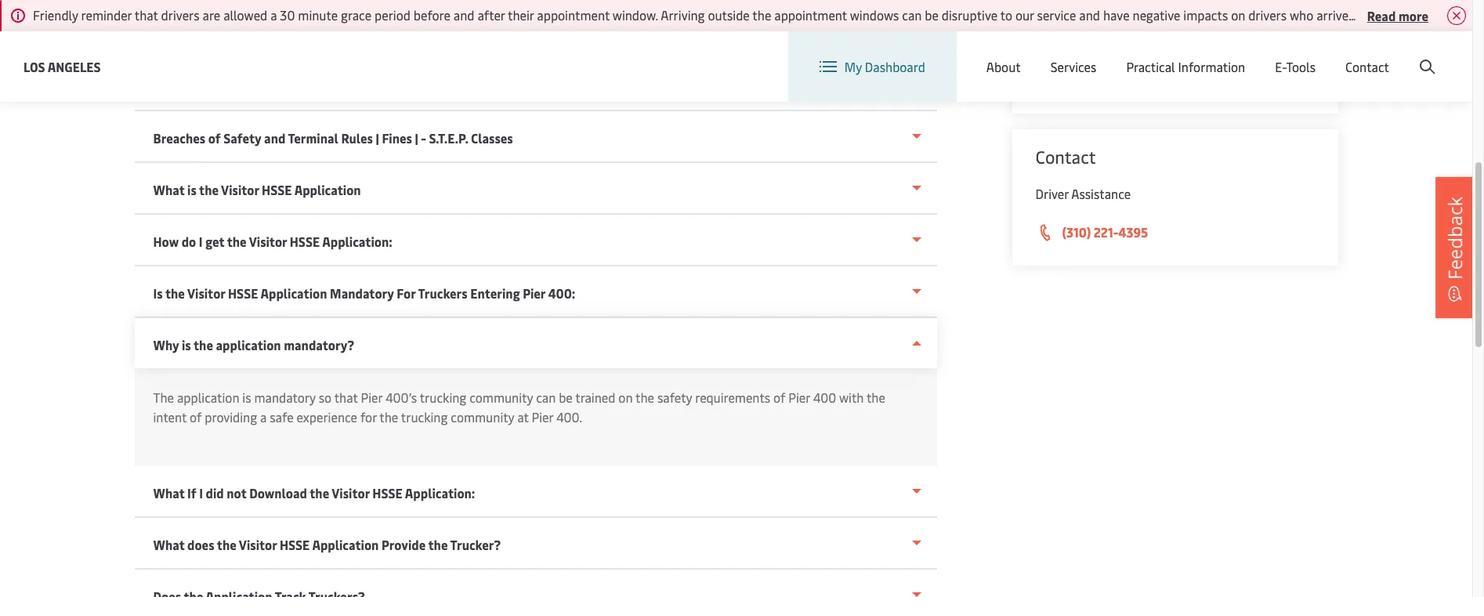 Task type: vqa. For each thing, say whether or not it's contained in the screenshot.
period
yes



Task type: locate. For each thing, give the bounding box(es) containing it.
0 horizontal spatial and
[[264, 129, 286, 147]]

my
[[845, 58, 862, 75]]

and left "have"
[[1080, 6, 1101, 24]]

| left the fines
[[376, 129, 379, 147]]

0 horizontal spatial on
[[619, 389, 633, 406]]

a left safe
[[260, 408, 267, 426]]

community left at
[[451, 408, 515, 426]]

application inside the application is mandatory so that pier 400's trucking community can be trained on the safety requirements of pier 400 with the intent of providing a safe experience for the trucking community at pier 400.
[[177, 389, 239, 406]]

application for what does the visitor hsse application provide the trucker?
[[312, 536, 379, 554]]

application: up trucker?
[[405, 485, 475, 502]]

application for what is the visitor hsse application
[[295, 181, 361, 198]]

2 what from the top
[[153, 485, 185, 502]]

0 horizontal spatial of
[[190, 408, 202, 426]]

can inside the application is mandatory so that pier 400's trucking community can be trained on the safety requirements of pier 400 with the intent of providing a safe experience for the trucking community at pier 400.
[[536, 389, 556, 406]]

a left 30
[[271, 6, 277, 24]]

be left disruptive
[[925, 6, 939, 24]]

are
[[203, 6, 221, 24]]

1 vertical spatial what
[[153, 485, 185, 502]]

visitor down what is the visitor hsse application
[[249, 233, 287, 250]]

that right the so
[[335, 389, 358, 406]]

application up the providing
[[177, 389, 239, 406]]

i right if at the bottom left
[[199, 485, 203, 502]]

1 horizontal spatial drivers
[[1249, 6, 1288, 24]]

what is the visitor hsse application
[[153, 181, 361, 198]]

be up 400.
[[559, 389, 573, 406]]

period
[[375, 6, 411, 24]]

what inside what is the visitor hsse application dropdown button
[[153, 181, 185, 198]]

trucking
[[420, 389, 467, 406], [401, 408, 448, 426]]

and right safety
[[264, 129, 286, 147]]

have
[[1104, 6, 1130, 24]]

2 vertical spatial of
[[190, 408, 202, 426]]

221-
[[1094, 223, 1119, 241]]

switch location
[[1032, 45, 1121, 63]]

appointment
[[537, 6, 610, 24], [775, 6, 847, 24]]

0 vertical spatial application
[[295, 181, 361, 198]]

grace
[[341, 6, 372, 24]]

1 horizontal spatial be
[[925, 6, 939, 24]]

visitor down safety
[[221, 181, 259, 198]]

hsse up provide
[[373, 485, 403, 502]]

application: up mandatory
[[322, 233, 393, 250]]

my dashboard button
[[820, 31, 926, 102]]

0 vertical spatial a
[[271, 6, 277, 24]]

what inside what does the visitor hsse application provide the trucker? dropdown button
[[153, 536, 185, 554]]

is inside the application is mandatory so that pier 400's trucking community can be trained on the safety requirements of pier 400 with the intent of providing a safe experience for the trucking community at pier 400.
[[243, 389, 251, 406]]

of inside dropdown button
[[208, 129, 221, 147]]

of left safety
[[208, 129, 221, 147]]

the right does
[[217, 536, 237, 554]]

0 vertical spatial is
[[187, 181, 197, 198]]

application left provide
[[312, 536, 379, 554]]

be
[[925, 6, 939, 24], [559, 389, 573, 406]]

hsse down what is the visitor hsse application
[[290, 233, 320, 250]]

0 horizontal spatial a
[[260, 408, 267, 426]]

hsse up why is the application mandatory?
[[228, 285, 258, 302]]

mandatory?
[[284, 336, 354, 354]]

and inside dropdown button
[[264, 129, 286, 147]]

that right reminder
[[135, 6, 158, 24]]

what up how
[[153, 181, 185, 198]]

1 vertical spatial be
[[559, 389, 573, 406]]

about button
[[987, 31, 1021, 102]]

how do i get the visitor hsse application:
[[153, 233, 393, 250]]

0 horizontal spatial application:
[[322, 233, 393, 250]]

drivers left who
[[1249, 6, 1288, 24]]

0 horizontal spatial be
[[559, 389, 573, 406]]

application inside what is the visitor hsse application dropdown button
[[295, 181, 361, 198]]

outside
[[708, 6, 750, 24]]

with
[[840, 389, 864, 406]]

is up do
[[187, 181, 197, 198]]

dashboard
[[865, 58, 926, 75]]

on right impacts
[[1232, 6, 1246, 24]]

the right get
[[227, 233, 247, 250]]

if
[[187, 485, 197, 502]]

contact
[[1346, 58, 1390, 75], [1036, 145, 1096, 169]]

practical information
[[1127, 58, 1246, 75]]

1 vertical spatial contact
[[1036, 145, 1096, 169]]

what
[[153, 181, 185, 198], [153, 485, 185, 502], [153, 536, 185, 554]]

contact button
[[1346, 31, 1390, 102]]

pier
[[523, 285, 546, 302], [361, 389, 383, 406], [789, 389, 810, 406], [532, 408, 554, 426]]

the right "for"
[[380, 408, 399, 426]]

close alert image
[[1448, 6, 1467, 25]]

0 horizontal spatial appointment
[[537, 6, 610, 24]]

login / create account link
[[1288, 31, 1443, 78]]

2 horizontal spatial on
[[1352, 6, 1367, 24]]

a
[[271, 6, 277, 24], [260, 408, 267, 426]]

1 | from the left
[[376, 129, 379, 147]]

providing
[[205, 408, 257, 426]]

0 vertical spatial application:
[[322, 233, 393, 250]]

visitor down download
[[239, 536, 277, 554]]

1 vertical spatial trucking
[[401, 408, 448, 426]]

my dashboard
[[845, 58, 926, 75]]

safe
[[270, 408, 294, 426]]

can left trained
[[536, 389, 556, 406]]

application down how do i get the visitor hsse application:
[[261, 285, 327, 302]]

is
[[187, 181, 197, 198], [182, 336, 191, 354], [243, 389, 251, 406]]

and
[[454, 6, 475, 24], [1080, 6, 1101, 24], [264, 129, 286, 147]]

switch location button
[[1007, 45, 1121, 63]]

assistance
[[1072, 185, 1132, 202]]

1 horizontal spatial a
[[271, 6, 277, 24]]

0 horizontal spatial drivers
[[161, 6, 200, 24]]

community up at
[[470, 389, 533, 406]]

1 vertical spatial application:
[[405, 485, 475, 502]]

2 vertical spatial is
[[243, 389, 251, 406]]

information
[[1179, 58, 1246, 75]]

1 horizontal spatial of
[[208, 129, 221, 147]]

2 vertical spatial application
[[312, 536, 379, 554]]

1 horizontal spatial contact
[[1346, 58, 1390, 75]]

the right the is
[[165, 285, 185, 302]]

is right why
[[182, 336, 191, 354]]

do
[[182, 233, 196, 250]]

i
[[199, 233, 203, 250], [199, 485, 203, 502]]

pier inside dropdown button
[[523, 285, 546, 302]]

what inside what if i did not download the visitor hsse application: dropdown button
[[153, 485, 185, 502]]

is up the providing
[[243, 389, 251, 406]]

400.
[[557, 408, 582, 426]]

services button
[[1051, 31, 1097, 102]]

about
[[987, 58, 1021, 75]]

400
[[814, 389, 837, 406]]

0 vertical spatial community
[[470, 389, 533, 406]]

1 what from the top
[[153, 181, 185, 198]]

what does the visitor hsse application provide the trucker? button
[[134, 518, 937, 570]]

2 horizontal spatial of
[[774, 389, 786, 406]]

drivers
[[161, 6, 200, 24], [1249, 6, 1288, 24]]

1 vertical spatial application
[[177, 389, 239, 406]]

pier left 400:
[[523, 285, 546, 302]]

the left safety
[[636, 389, 655, 406]]

on left read on the right
[[1352, 6, 1367, 24]]

get
[[206, 233, 225, 250]]

2 vertical spatial what
[[153, 536, 185, 554]]

1 horizontal spatial application:
[[405, 485, 475, 502]]

can right windows
[[903, 6, 922, 24]]

0 vertical spatial i
[[199, 233, 203, 250]]

e-
[[1276, 58, 1287, 75]]

application down breaches of safety and terminal rules | fines | - s.t.e.p. classes
[[295, 181, 361, 198]]

appointment right their
[[537, 6, 610, 24]]

1 horizontal spatial that
[[335, 389, 358, 406]]

0 horizontal spatial |
[[376, 129, 379, 147]]

0 vertical spatial can
[[903, 6, 922, 24]]

what for what is the visitor hsse application
[[153, 181, 185, 198]]

what left if at the bottom left
[[153, 485, 185, 502]]

of right "intent"
[[190, 408, 202, 426]]

application:
[[322, 233, 393, 250], [405, 485, 475, 502]]

hsse
[[262, 181, 292, 198], [290, 233, 320, 250], [228, 285, 258, 302], [373, 485, 403, 502], [280, 536, 310, 554]]

create
[[1358, 46, 1394, 63]]

visitor up what does the visitor hsse application provide the trucker?
[[332, 485, 370, 502]]

at
[[518, 408, 529, 426]]

0 vertical spatial what
[[153, 181, 185, 198]]

1 vertical spatial application
[[261, 285, 327, 302]]

i for did
[[199, 485, 203, 502]]

0 vertical spatial of
[[208, 129, 221, 147]]

on right trained
[[619, 389, 633, 406]]

to
[[1001, 6, 1013, 24]]

fines
[[382, 129, 412, 147]]

1 vertical spatial is
[[182, 336, 191, 354]]

on
[[1232, 6, 1246, 24], [1352, 6, 1367, 24], [619, 389, 633, 406]]

is for why
[[182, 336, 191, 354]]

who
[[1290, 6, 1314, 24]]

the right download
[[310, 485, 329, 502]]

1 horizontal spatial appointment
[[775, 6, 847, 24]]

0 horizontal spatial can
[[536, 389, 556, 406]]

the
[[753, 6, 772, 24], [199, 181, 219, 198], [227, 233, 247, 250], [165, 285, 185, 302], [194, 336, 213, 354], [636, 389, 655, 406], [867, 389, 886, 406], [380, 408, 399, 426], [310, 485, 329, 502], [217, 536, 237, 554], [428, 536, 448, 554]]

0 vertical spatial application
[[216, 336, 281, 354]]

trucking down 400's
[[401, 408, 448, 426]]

1 appointment from the left
[[537, 6, 610, 24]]

the up get
[[199, 181, 219, 198]]

trucking right 400's
[[420, 389, 467, 406]]

login
[[1317, 46, 1347, 63]]

0 vertical spatial be
[[925, 6, 939, 24]]

appointment left windows
[[775, 6, 847, 24]]

driver
[[1036, 185, 1069, 202]]

application up mandatory
[[216, 336, 281, 354]]

1 horizontal spatial can
[[903, 6, 922, 24]]

can
[[903, 6, 922, 24], [536, 389, 556, 406]]

| left the -
[[415, 129, 418, 147]]

3 what from the top
[[153, 536, 185, 554]]

application inside what does the visitor hsse application provide the trucker? dropdown button
[[312, 536, 379, 554]]

switch
[[1032, 45, 1069, 63]]

|
[[376, 129, 379, 147], [415, 129, 418, 147]]

drivers left are at the left top
[[161, 6, 200, 24]]

of left 400
[[774, 389, 786, 406]]

the right why
[[194, 336, 213, 354]]

1 vertical spatial i
[[199, 485, 203, 502]]

and left after
[[454, 6, 475, 24]]

i right do
[[199, 233, 203, 250]]

1 vertical spatial can
[[536, 389, 556, 406]]

1 vertical spatial a
[[260, 408, 267, 426]]

account
[[1397, 46, 1443, 63]]

is the visitor hsse application mandatory for truckers entering pier 400:
[[153, 285, 576, 302]]

s.t.e.p.
[[429, 129, 468, 147]]

1 horizontal spatial |
[[415, 129, 418, 147]]

what left does
[[153, 536, 185, 554]]

hsse up how do i get the visitor hsse application:
[[262, 181, 292, 198]]

more
[[1399, 7, 1429, 24]]

that
[[135, 6, 158, 24], [1443, 6, 1466, 24], [335, 389, 358, 406]]

that left arr
[[1443, 6, 1466, 24]]

the application is mandatory so that pier 400's trucking community can be trained on the safety requirements of pier 400 with the intent of providing a safe experience for the trucking community at pier 400.
[[153, 389, 886, 426]]



Task type: describe. For each thing, give the bounding box(es) containing it.
their
[[508, 6, 534, 24]]

before
[[414, 6, 451, 24]]

what for what does the visitor hsse application provide the trucker?
[[153, 536, 185, 554]]

driver assistance
[[1036, 185, 1132, 202]]

feedback
[[1443, 197, 1468, 280]]

download
[[249, 485, 307, 502]]

400:
[[548, 285, 576, 302]]

truckers
[[418, 285, 468, 302]]

e-tools button
[[1276, 31, 1316, 102]]

arr
[[1469, 6, 1485, 24]]

does
[[187, 536, 214, 554]]

global
[[1171, 46, 1207, 63]]

on inside the application is mandatory so that pier 400's trucking community can be trained on the safety requirements of pier 400 with the intent of providing a safe experience for the trucking community at pier 400.
[[619, 389, 633, 406]]

pier right at
[[532, 408, 554, 426]]

(310) 221-4395
[[1063, 223, 1149, 241]]

2 | from the left
[[415, 129, 418, 147]]

practical
[[1127, 58, 1176, 75]]

30
[[280, 6, 295, 24]]

feedback button
[[1436, 177, 1476, 318]]

trucker?
[[450, 536, 501, 554]]

1 horizontal spatial on
[[1232, 6, 1246, 24]]

0 vertical spatial trucking
[[420, 389, 467, 406]]

1 vertical spatial of
[[774, 389, 786, 406]]

2 horizontal spatial that
[[1443, 6, 1466, 24]]

1 vertical spatial community
[[451, 408, 515, 426]]

application inside is the visitor hsse application mandatory for truckers entering pier 400: dropdown button
[[261, 285, 327, 302]]

time.
[[1369, 6, 1398, 24]]

read more button
[[1368, 5, 1429, 25]]

0 vertical spatial contact
[[1346, 58, 1390, 75]]

trained
[[576, 389, 616, 406]]

experience
[[297, 408, 358, 426]]

what if i did not download the visitor hsse application:
[[153, 485, 475, 502]]

2 drivers from the left
[[1249, 6, 1288, 24]]

pier left 400
[[789, 389, 810, 406]]

for
[[397, 285, 416, 302]]

application inside dropdown button
[[216, 336, 281, 354]]

window.
[[613, 6, 658, 24]]

global menu button
[[1136, 31, 1258, 78]]

friendly
[[33, 6, 78, 24]]

what does the visitor hsse application provide the trucker?
[[153, 536, 501, 554]]

minute
[[298, 6, 338, 24]]

friendly reminder that drivers are allowed a 30 minute grace period before and after their appointment window. arriving outside the appointment windows can be disruptive to our service and have negative impacts on drivers who arrive on time. drivers that arr
[[33, 6, 1485, 24]]

mandatory
[[330, 285, 394, 302]]

e-tools
[[1276, 58, 1316, 75]]

hsse down download
[[280, 536, 310, 554]]

what if i did not download the visitor hsse application: button
[[134, 466, 937, 518]]

classes
[[471, 129, 513, 147]]

read
[[1368, 7, 1397, 24]]

after
[[478, 6, 505, 24]]

application: inside what if i did not download the visitor hsse application: dropdown button
[[405, 485, 475, 502]]

breaches
[[153, 129, 206, 147]]

safety
[[658, 389, 693, 406]]

what is the visitor hsse application button
[[134, 163, 937, 215]]

disruptive
[[942, 6, 998, 24]]

the right with
[[867, 389, 886, 406]]

angeles
[[48, 58, 101, 75]]

how
[[153, 233, 179, 250]]

breaches of safety and terminal rules | fines | - s.t.e.p. classes button
[[134, 111, 937, 163]]

windows
[[850, 6, 900, 24]]

for
[[361, 408, 377, 426]]

terminal
[[288, 129, 339, 147]]

the
[[153, 389, 174, 406]]

pier up "for"
[[361, 389, 383, 406]]

read more
[[1368, 7, 1429, 24]]

safety
[[224, 129, 261, 147]]

our
[[1016, 6, 1035, 24]]

-
[[421, 129, 426, 147]]

how do i get the visitor hsse application: button
[[134, 215, 937, 267]]

service
[[1038, 6, 1077, 24]]

1 horizontal spatial and
[[454, 6, 475, 24]]

application: inside 'how do i get the visitor hsse application:' dropdown button
[[322, 233, 393, 250]]

what for what if i did not download the visitor hsse application:
[[153, 485, 185, 502]]

breaches of safety and terminal rules | fines | - s.t.e.p. classes
[[153, 129, 513, 147]]

(310)
[[1063, 223, 1092, 241]]

requirements
[[696, 389, 771, 406]]

intent
[[153, 408, 187, 426]]

that inside the application is mandatory so that pier 400's trucking community can be trained on the safety requirements of pier 400 with the intent of providing a safe experience for the trucking community at pier 400.
[[335, 389, 358, 406]]

los angeles link
[[24, 57, 101, 76]]

so
[[319, 389, 332, 406]]

provide
[[382, 536, 426, 554]]

be inside the application is mandatory so that pier 400's trucking community can be trained on the safety requirements of pier 400 with the intent of providing a safe experience for the trucking community at pier 400.
[[559, 389, 573, 406]]

global menu
[[1171, 46, 1242, 63]]

los
[[24, 58, 45, 75]]

i for get
[[199, 233, 203, 250]]

entering
[[471, 285, 520, 302]]

400's
[[386, 389, 417, 406]]

the right provide
[[428, 536, 448, 554]]

is
[[153, 285, 163, 302]]

0 horizontal spatial that
[[135, 6, 158, 24]]

reminder
[[81, 6, 132, 24]]

allowed
[[224, 6, 268, 24]]

not
[[227, 485, 247, 502]]

2 appointment from the left
[[775, 6, 847, 24]]

is for what
[[187, 181, 197, 198]]

why
[[153, 336, 179, 354]]

impacts
[[1184, 6, 1229, 24]]

a inside the application is mandatory so that pier 400's trucking community can be trained on the safety requirements of pier 400 with the intent of providing a safe experience for the trucking community at pier 400.
[[260, 408, 267, 426]]

login / create account
[[1317, 46, 1443, 63]]

visitor right the is
[[187, 285, 225, 302]]

practical information button
[[1127, 31, 1246, 102]]

mandatory
[[254, 389, 316, 406]]

1 drivers from the left
[[161, 6, 200, 24]]

4395
[[1119, 223, 1149, 241]]

(310) 221-4395 link
[[1036, 223, 1315, 243]]

the right outside
[[753, 6, 772, 24]]

negative
[[1133, 6, 1181, 24]]

did
[[206, 485, 224, 502]]

2 horizontal spatial and
[[1080, 6, 1101, 24]]

0 horizontal spatial contact
[[1036, 145, 1096, 169]]



